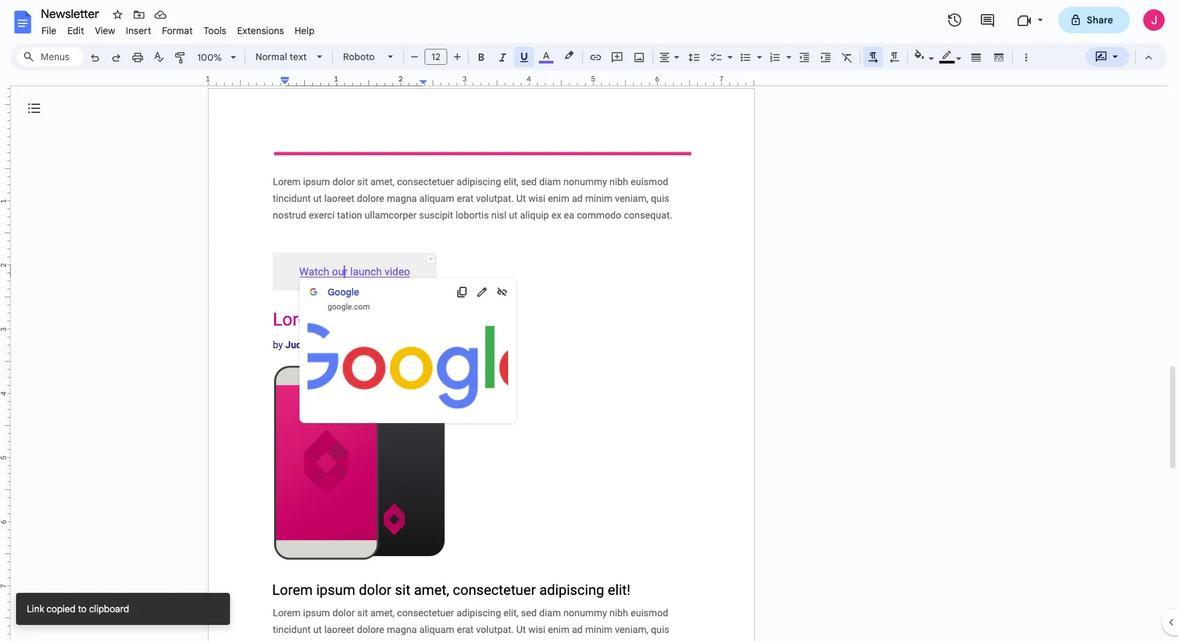 Task type: locate. For each thing, give the bounding box(es) containing it.
Rename text field
[[36, 5, 107, 21]]

clipboard
[[89, 603, 129, 615]]

to
[[78, 603, 87, 615]]

roboto
[[343, 51, 375, 63]]

view
[[95, 25, 115, 37]]

line & paragraph spacing image
[[686, 47, 702, 66]]

link copied to clipboard
[[27, 603, 129, 615]]

styles list. normal text selected. option
[[255, 47, 309, 66]]

text
[[290, 51, 307, 63]]

1
[[206, 74, 210, 84]]

click to select borders image
[[427, 255, 435, 263]]

tools menu item
[[198, 23, 232, 39]]

menu bar containing file
[[36, 17, 320, 39]]

share
[[1087, 14, 1113, 26]]

format
[[162, 25, 193, 37]]

tools
[[204, 25, 226, 37]]

menu bar
[[36, 17, 320, 39]]

insert
[[126, 25, 151, 37]]

change or remove link. dialog
[[300, 278, 516, 423]]

file menu item
[[36, 23, 62, 39]]

help menu item
[[289, 23, 320, 39]]

insert menu item
[[121, 23, 157, 39]]

mode and view toolbar
[[1085, 43, 1159, 70]]

extensions menu item
[[232, 23, 289, 39]]

text color image
[[539, 47, 554, 64]]

edit menu item
[[62, 23, 90, 39]]

Zoom field
[[192, 47, 242, 68]]

link
[[27, 603, 44, 615]]

file
[[41, 25, 57, 37]]

application containing share
[[0, 0, 1178, 641]]

normal
[[255, 51, 287, 63]]

border width image
[[969, 47, 984, 66]]

insert image image
[[632, 47, 647, 66]]

Font size field
[[425, 49, 453, 66]]

application
[[0, 0, 1178, 641]]

share button
[[1058, 7, 1130, 33]]



Task type: describe. For each thing, give the bounding box(es) containing it.
Menus field
[[17, 47, 84, 66]]

google link
[[324, 286, 452, 298]]

font list. roboto selected. option
[[343, 47, 380, 66]]

view menu item
[[90, 23, 121, 39]]

google
[[328, 286, 359, 298]]

Zoom text field
[[194, 48, 226, 67]]

menu bar banner
[[0, 0, 1178, 641]]

main toolbar
[[83, 0, 1036, 380]]

border dash image
[[991, 47, 1007, 66]]

menu bar inside menu bar banner
[[36, 17, 320, 39]]

copied
[[46, 603, 76, 615]]

extensions
[[237, 25, 284, 37]]

Font size text field
[[425, 49, 447, 65]]

google.com
[[328, 302, 370, 312]]

highlight color image
[[562, 47, 576, 64]]

edit
[[67, 25, 84, 37]]

Star checkbox
[[108, 5, 127, 24]]

help
[[295, 25, 315, 37]]

normal text
[[255, 51, 307, 63]]

format menu item
[[157, 23, 198, 39]]



Task type: vqa. For each thing, say whether or not it's contained in the screenshot.
Show all comments icon
no



